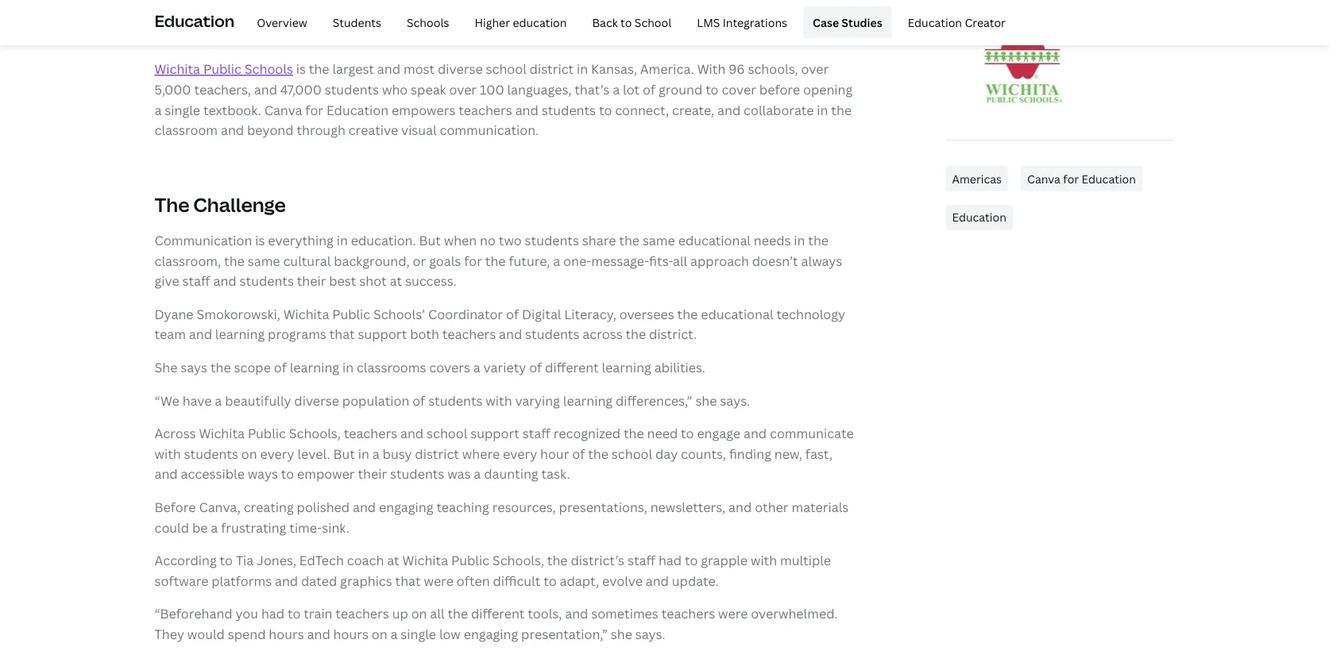 Task type: locate. For each thing, give the bounding box(es) containing it.
school up 100
[[486, 61, 527, 78]]

teachers down graphics
[[336, 606, 389, 623]]

higher education
[[475, 15, 567, 30]]

for
[[305, 101, 324, 118], [1064, 171, 1080, 186], [464, 252, 482, 269]]

frustrating
[[221, 519, 286, 536]]

1 horizontal spatial had
[[659, 552, 682, 569]]

but
[[419, 232, 441, 249], [333, 446, 355, 463]]

0 horizontal spatial hours
[[269, 626, 304, 643]]

single inside is the largest and most diverse school district in kansas, america. with 96 schools, over 5,000 teachers, and 47,000 students who speak over 100 languages, that's a lot of ground to cover before opening a single textbook. canva for education empowers teachers and students to connect, create, and collaborate in the classroom and beyond through creative visual communication.
[[165, 101, 200, 118]]

all left approach
[[673, 252, 688, 269]]

staff down the classroom,
[[182, 273, 210, 290]]

0 horizontal spatial district
[[415, 446, 459, 463]]

0 horizontal spatial their
[[297, 273, 326, 290]]

public inside dyane smokorowski, wichita public schools' coordinator of digital literacy, oversees the educational technology team and learning programs that support both teachers and students across the district.
[[332, 306, 371, 323]]

0 vertical spatial diverse
[[438, 61, 483, 78]]

education
[[155, 9, 235, 31], [908, 15, 963, 30], [327, 101, 389, 118], [1082, 171, 1137, 186], [953, 210, 1007, 225]]

she
[[155, 359, 178, 376]]

0 horizontal spatial engaging
[[379, 499, 434, 516]]

edtech
[[299, 552, 344, 569]]

were left often
[[424, 573, 454, 590]]

on
[[241, 446, 257, 463], [411, 606, 427, 623], [372, 626, 388, 643]]

0 vertical spatial all
[[673, 252, 688, 269]]

single up classroom at the left top of the page
[[165, 101, 200, 118]]

at right coach
[[387, 552, 400, 569]]

support up "where"
[[471, 425, 520, 442]]

0 vertical spatial were
[[424, 573, 454, 590]]

teachers up communication.
[[459, 101, 512, 118]]

1 horizontal spatial that
[[395, 573, 421, 590]]

says. up engage
[[720, 392, 750, 409]]

their inside communication is everything in education. but when no two students share the same educational needs in the classroom, the same cultural background, or goals for the future, a one-message-fits-all approach doesn't always give staff and students their best shot at success.
[[297, 273, 326, 290]]

1 vertical spatial same
[[248, 252, 280, 269]]

educational inside dyane smokorowski, wichita public schools' coordinator of digital literacy, oversees the educational technology team and learning programs that support both teachers and students across the district.
[[701, 306, 774, 323]]

spend
[[228, 626, 266, 643]]

diverse up level.
[[294, 392, 339, 409]]

1 horizontal spatial staff
[[523, 425, 551, 442]]

1 vertical spatial district
[[415, 446, 459, 463]]

47,000
[[280, 81, 322, 98]]

0 horizontal spatial all
[[430, 606, 445, 623]]

0 vertical spatial for
[[305, 101, 324, 118]]

students down 'largest'
[[325, 81, 379, 98]]

education
[[513, 15, 567, 30]]

0 horizontal spatial with
[[155, 446, 181, 463]]

adapt,
[[560, 573, 599, 590]]

1 vertical spatial their
[[358, 466, 387, 483]]

a right have
[[215, 392, 222, 409]]

engaging inside before canva, creating polished and engaging teaching resources, presentations, newsletters, and other materials could be a frustrating time-sink.
[[379, 499, 434, 516]]

1 vertical spatial staff
[[523, 425, 551, 442]]

schools, inside across wichita public schools, teachers and school support staff recognized the need to engage and communicate with students on every level. but in a busy district where every hour of the school day counts, finding new, fast, and accessible ways to empower their students was a daunting task.
[[289, 425, 341, 442]]

students down that's
[[542, 101, 596, 118]]

staff inside communication is everything in education. but when no two students share the same educational needs in the classroom, the same cultural background, or goals for the future, a one-message-fits-all approach doesn't always give staff and students their best shot at success.
[[182, 273, 210, 290]]

1 vertical spatial with
[[155, 446, 181, 463]]

1 horizontal spatial support
[[471, 425, 520, 442]]

1 horizontal spatial hours
[[333, 626, 369, 643]]

1 vertical spatial single
[[401, 626, 436, 643]]

with right the grapple
[[751, 552, 777, 569]]

2 every from the left
[[503, 446, 537, 463]]

learning down smokorowski,
[[215, 326, 265, 343]]

sink.
[[322, 519, 350, 536]]

is up 47,000
[[296, 61, 306, 78]]

education creator link
[[899, 6, 1016, 38]]

0 vertical spatial their
[[297, 273, 326, 290]]

a right covers
[[474, 359, 481, 376]]

0 vertical spatial at
[[390, 273, 402, 290]]

at right shot
[[390, 273, 402, 290]]

0 horizontal spatial canva
[[264, 101, 302, 118]]

counts,
[[681, 446, 726, 463]]

presentations,
[[559, 499, 648, 516]]

staff inside across wichita public schools, teachers and school support staff recognized the need to engage and communicate with students on every level. but in a busy district where every hour of the school day counts, finding new, fast, and accessible ways to empower their students was a daunting task.
[[523, 425, 551, 442]]

cover
[[722, 81, 757, 98]]

1 horizontal spatial on
[[372, 626, 388, 643]]

wichita public schools
[[155, 61, 293, 78]]

all inside the "beforehand you had to train teachers up on all the different tools, and sometimes teachers were overwhelmed. they would spend hours and hours on a single low engaging presentation," she says.
[[430, 606, 445, 623]]

all
[[673, 252, 688, 269], [430, 606, 445, 623]]

a left one-
[[553, 252, 561, 269]]

accessible
[[181, 466, 245, 483]]

wichita up the up
[[403, 552, 448, 569]]

the right says
[[211, 359, 231, 376]]

canva right "americas"
[[1028, 171, 1061, 186]]

all up low
[[430, 606, 445, 623]]

and
[[377, 61, 401, 78], [254, 81, 277, 98], [516, 101, 539, 118], [718, 101, 741, 118], [221, 122, 244, 139], [213, 273, 237, 290], [189, 326, 212, 343], [499, 326, 522, 343], [401, 425, 424, 442], [744, 425, 767, 442], [155, 466, 178, 483], [353, 499, 376, 516], [729, 499, 752, 516], [275, 573, 298, 590], [646, 573, 669, 590], [565, 606, 588, 623], [307, 626, 330, 643]]

education inside education link
[[953, 210, 1007, 225]]

had inside the "beforehand you had to train teachers up on all the different tools, and sometimes teachers were overwhelmed. they would spend hours and hours on a single low engaging presentation," she says.
[[261, 606, 285, 623]]

same down everything
[[248, 252, 280, 269]]

teachers down population
[[344, 425, 398, 442]]

she down "sometimes"
[[611, 626, 633, 643]]

wichita inside dyane smokorowski, wichita public schools' coordinator of digital literacy, oversees the educational technology team and learning programs that support both teachers and students across the district.
[[284, 306, 329, 323]]

with down variety
[[486, 392, 512, 409]]

before
[[760, 81, 800, 98]]

0 vertical spatial but
[[419, 232, 441, 249]]

learning down programs
[[290, 359, 339, 376]]

textbook.
[[203, 101, 261, 118]]

1 vertical spatial over
[[449, 81, 477, 98]]

that
[[330, 326, 355, 343], [395, 573, 421, 590]]

education inside education creator link
[[908, 15, 963, 30]]

empowers
[[392, 101, 456, 118]]

diverse
[[438, 61, 483, 78], [294, 392, 339, 409]]

case
[[813, 15, 839, 30]]

1 vertical spatial that
[[395, 573, 421, 590]]

public down best at the top left of the page
[[332, 306, 371, 323]]

of left digital
[[506, 306, 519, 323]]

5,000
[[155, 81, 191, 98]]

hours down train
[[269, 626, 304, 643]]

were down update.
[[719, 606, 748, 623]]

1 horizontal spatial engaging
[[464, 626, 518, 643]]

0 vertical spatial staff
[[182, 273, 210, 290]]

support down schools'
[[358, 326, 407, 343]]

0 vertical spatial is
[[296, 61, 306, 78]]

0 vertical spatial had
[[659, 552, 682, 569]]

daunting
[[484, 466, 539, 483]]

is inside is the largest and most diverse school district in kansas, america. with 96 schools, over 5,000 teachers, and 47,000 students who speak over 100 languages, that's a lot of ground to cover before opening a single textbook. canva for education empowers teachers and students to connect, create, and collaborate in the classroom and beyond through creative visual communication.
[[296, 61, 306, 78]]

2 horizontal spatial staff
[[628, 552, 656, 569]]

presentation,"
[[521, 626, 608, 643]]

0 horizontal spatial staff
[[182, 273, 210, 290]]

0 vertical spatial educational
[[678, 232, 751, 249]]

with for teachers
[[155, 446, 181, 463]]

1 vertical spatial engaging
[[464, 626, 518, 643]]

she
[[696, 392, 717, 409], [611, 626, 633, 643]]

1 vertical spatial educational
[[701, 306, 774, 323]]

0 horizontal spatial says.
[[636, 626, 666, 643]]

teachers down update.
[[662, 606, 715, 623]]

1 horizontal spatial she
[[696, 392, 717, 409]]

1 vertical spatial but
[[333, 446, 355, 463]]

team
[[155, 326, 186, 343]]

graphics
[[340, 573, 392, 590]]

1 vertical spatial had
[[261, 606, 285, 623]]

0 vertical spatial district
[[530, 61, 574, 78]]

1 horizontal spatial with
[[486, 392, 512, 409]]

wichita inside according to tia jones, edtech coach at wichita public schools, the district's staff had to grapple with multiple software platforms and dated graphics that were often difficult to adapt, evolve and update.
[[403, 552, 448, 569]]

americas
[[953, 171, 1002, 186]]

staff inside according to tia jones, edtech coach at wichita public schools, the district's staff had to grapple with multiple software platforms and dated graphics that were often difficult to adapt, evolve and update.
[[628, 552, 656, 569]]

teachers inside is the largest and most diverse school district in kansas, america. with 96 schools, over 5,000 teachers, and 47,000 students who speak over 100 languages, that's a lot of ground to cover before opening a single textbook. canva for education empowers teachers and students to connect, create, and collaborate in the classroom and beyond through creative visual communication.
[[459, 101, 512, 118]]

in
[[577, 61, 588, 78], [817, 101, 829, 118], [337, 232, 348, 249], [794, 232, 806, 249], [343, 359, 354, 376], [358, 446, 369, 463]]

0 horizontal spatial single
[[165, 101, 200, 118]]

educational down approach
[[701, 306, 774, 323]]

1 horizontal spatial every
[[503, 446, 537, 463]]

before canva, creating polished and engaging teaching resources, presentations, newsletters, and other materials could be a frustrating time-sink.
[[155, 499, 849, 536]]

and down 'cover'
[[718, 101, 741, 118]]

that right programs
[[330, 326, 355, 343]]

largest
[[333, 61, 374, 78]]

the up message-
[[619, 232, 640, 249]]

1 horizontal spatial over
[[802, 61, 829, 78]]

with for edtech
[[751, 552, 777, 569]]

and down train
[[307, 626, 330, 643]]

0 vertical spatial engaging
[[379, 499, 434, 516]]

every up 'daunting'
[[503, 446, 537, 463]]

1 horizontal spatial canva
[[1028, 171, 1061, 186]]

1 vertical spatial different
[[471, 606, 525, 623]]

0 vertical spatial over
[[802, 61, 829, 78]]

0 horizontal spatial but
[[333, 446, 355, 463]]

96
[[729, 61, 745, 78]]

1 horizontal spatial same
[[643, 232, 675, 249]]

beyond
[[247, 122, 294, 139]]

public up often
[[451, 552, 490, 569]]

1 horizontal spatial single
[[401, 626, 436, 643]]

and up presentation," on the left of page
[[565, 606, 588, 623]]

all inside communication is everything in education. but when no two students share the same educational needs in the classroom, the same cultural background, or goals for the future, a one-message-fits-all approach doesn't always give staff and students their best shot at success.
[[673, 252, 688, 269]]

in left busy
[[358, 446, 369, 463]]

schools up 47,000
[[245, 61, 293, 78]]

but inside communication is everything in education. but when no two students share the same educational needs in the classroom, the same cultural background, or goals for the future, a one-message-fits-all approach doesn't always give staff and students their best shot at success.
[[419, 232, 441, 249]]

single inside the "beforehand you had to train teachers up on all the different tools, and sometimes teachers were overwhelmed. they would spend hours and hours on a single low engaging presentation," she says.
[[401, 626, 436, 643]]

1 vertical spatial schools
[[245, 61, 293, 78]]

0 horizontal spatial were
[[424, 573, 454, 590]]

of down recognized in the bottom left of the page
[[572, 446, 585, 463]]

the left need
[[624, 425, 644, 442]]

with inside according to tia jones, edtech coach at wichita public schools, the district's staff had to grapple with multiple software platforms and dated graphics that were often difficult to adapt, evolve and update.
[[751, 552, 777, 569]]

different down difficult
[[471, 606, 525, 623]]

and inside communication is everything in education. but when no two students share the same educational needs in the classroom, the same cultural background, or goals for the future, a one-message-fits-all approach doesn't always give staff and students their best shot at success.
[[213, 273, 237, 290]]

and left other
[[729, 499, 752, 516]]

1 horizontal spatial district
[[530, 61, 574, 78]]

0 vertical spatial on
[[241, 446, 257, 463]]

of inside dyane smokorowski, wichita public schools' coordinator of digital literacy, oversees the educational technology team and learning programs that support both teachers and students across the district.
[[506, 306, 519, 323]]

need
[[647, 425, 678, 442]]

education inside canva for education link
[[1082, 171, 1137, 186]]

0 horizontal spatial is
[[255, 232, 265, 249]]

education inside is the largest and most diverse school district in kansas, america. with 96 schools, over 5,000 teachers, and 47,000 students who speak over 100 languages, that's a lot of ground to cover before opening a single textbook. canva for education empowers teachers and students to connect, create, and collaborate in the classroom and beyond through creative visual communication.
[[327, 101, 389, 118]]

0 horizontal spatial different
[[471, 606, 525, 623]]

district
[[530, 61, 574, 78], [415, 446, 459, 463]]

case studies link
[[804, 6, 892, 38]]

2 horizontal spatial with
[[751, 552, 777, 569]]

case studies
[[813, 15, 883, 30]]

1 horizontal spatial school
[[486, 61, 527, 78]]

and up busy
[[401, 425, 424, 442]]

public down beautifully
[[248, 425, 286, 442]]

0 vertical spatial different
[[545, 359, 599, 376]]

1 vertical spatial were
[[719, 606, 748, 623]]

the down oversees
[[626, 326, 646, 343]]

had right you
[[261, 606, 285, 623]]

and right polished
[[353, 499, 376, 516]]

public
[[203, 61, 242, 78], [332, 306, 371, 323], [248, 425, 286, 442], [451, 552, 490, 569]]

staff up evolve
[[628, 552, 656, 569]]

menu bar containing overview
[[241, 6, 1016, 38]]

creating
[[244, 499, 294, 516]]

wichita down have
[[199, 425, 245, 442]]

in right needs
[[794, 232, 806, 249]]

"we have a beautifully diverse population of students with varying learning differences," she says.
[[155, 392, 750, 409]]

teachers down coordinator
[[442, 326, 496, 343]]

were inside the "beforehand you had to train teachers up on all the different tools, and sometimes teachers were overwhelmed. they would spend hours and hours on a single low engaging presentation," she says.
[[719, 606, 748, 623]]

2 vertical spatial with
[[751, 552, 777, 569]]

0 horizontal spatial school
[[427, 425, 468, 442]]

school left day
[[612, 446, 653, 463]]

students down busy
[[390, 466, 445, 483]]

schools, up difficult
[[493, 552, 544, 569]]

students link
[[323, 6, 391, 38]]

0 vertical spatial school
[[486, 61, 527, 78]]

programs
[[268, 326, 327, 343]]

evolve
[[603, 573, 643, 590]]

but up or
[[419, 232, 441, 249]]

0 vertical spatial canva
[[264, 101, 302, 118]]

0 horizontal spatial on
[[241, 446, 257, 463]]

with inside across wichita public schools, teachers and school support staff recognized the need to engage and communicate with students on every level. but in a busy district where every hour of the school day counts, finding new, fast, and accessible ways to empower their students was a daunting task.
[[155, 446, 181, 463]]

dyane
[[155, 306, 194, 323]]

0 horizontal spatial every
[[260, 446, 295, 463]]

the inside the "beforehand you had to train teachers up on all the different tools, and sometimes teachers were overwhelmed. they would spend hours and hours on a single low engaging presentation," she says.
[[448, 606, 468, 623]]

on down graphics
[[372, 626, 388, 643]]

2 vertical spatial school
[[612, 446, 653, 463]]

1 horizontal spatial all
[[673, 252, 688, 269]]

1 horizontal spatial is
[[296, 61, 306, 78]]

you
[[236, 606, 258, 623]]

1 horizontal spatial schools,
[[493, 552, 544, 569]]

and up smokorowski,
[[213, 273, 237, 290]]

she inside the "beforehand you had to train teachers up on all the different tools, and sometimes teachers were overwhelmed. they would spend hours and hours on a single low engaging presentation," she says.
[[611, 626, 633, 643]]

students up accessible
[[184, 446, 238, 463]]

1 horizontal spatial but
[[419, 232, 441, 249]]

0 vertical spatial schools,
[[289, 425, 341, 442]]

1 horizontal spatial their
[[358, 466, 387, 483]]

education link
[[946, 205, 1013, 230]]

the down the no
[[485, 252, 506, 269]]

1 horizontal spatial says.
[[720, 392, 750, 409]]

school inside is the largest and most diverse school district in kansas, america. with 96 schools, over 5,000 teachers, and 47,000 students who speak over 100 languages, that's a lot of ground to cover before opening a single textbook. canva for education empowers teachers and students to connect, create, and collaborate in the classroom and beyond through creative visual communication.
[[486, 61, 527, 78]]

she says the scope of learning in classrooms covers a variety of different learning abilities.
[[155, 359, 706, 376]]

at
[[390, 273, 402, 290], [387, 552, 400, 569]]

2 horizontal spatial school
[[612, 446, 653, 463]]

1 horizontal spatial were
[[719, 606, 748, 623]]

the up "adapt,"
[[547, 552, 568, 569]]

canva
[[264, 101, 302, 118], [1028, 171, 1061, 186]]

that's
[[575, 81, 610, 98]]

grapple
[[701, 552, 748, 569]]

0 horizontal spatial diverse
[[294, 392, 339, 409]]

were inside according to tia jones, edtech coach at wichita public schools, the district's staff had to grapple with multiple software platforms and dated graphics that were often difficult to adapt, evolve and update.
[[424, 573, 454, 590]]

a inside the "beforehand you had to train teachers up on all the different tools, and sometimes teachers were overwhelmed. they would spend hours and hours on a single low engaging presentation," she says.
[[391, 626, 398, 643]]

school down '"we have a beautifully diverse population of students with varying learning differences," she says.' in the bottom of the page
[[427, 425, 468, 442]]

one-
[[564, 252, 592, 269]]

every up ways
[[260, 446, 295, 463]]

a down the up
[[391, 626, 398, 643]]

district's
[[571, 552, 625, 569]]

public inside across wichita public schools, teachers and school support staff recognized the need to engage and communicate with students on every level. but in a busy district where every hour of the school day counts, finding new, fast, and accessible ways to empower their students was a daunting task.
[[248, 425, 286, 442]]

diverse up speak
[[438, 61, 483, 78]]

had
[[659, 552, 682, 569], [261, 606, 285, 623]]

back
[[592, 15, 618, 30]]

0 vertical spatial support
[[358, 326, 407, 343]]

classroom
[[155, 122, 218, 139]]

0 horizontal spatial that
[[330, 326, 355, 343]]

0 vertical spatial schools
[[407, 15, 449, 30]]

1 vertical spatial is
[[255, 232, 265, 249]]

a right was at the bottom
[[474, 466, 481, 483]]

2 vertical spatial for
[[464, 252, 482, 269]]

1 vertical spatial she
[[611, 626, 633, 643]]

for inside communication is everything in education. but when no two students share the same educational needs in the classroom, the same cultural background, or goals for the future, a one-message-fits-all approach doesn't always give staff and students their best shot at success.
[[464, 252, 482, 269]]

their down busy
[[358, 466, 387, 483]]

schools, inside according to tia jones, edtech coach at wichita public schools, the district's staff had to grapple with multiple software platforms and dated graphics that were often difficult to adapt, evolve and update.
[[493, 552, 544, 569]]

the up low
[[448, 606, 468, 623]]

district up languages,
[[530, 61, 574, 78]]

classroom,
[[155, 252, 221, 269]]

menu bar
[[241, 6, 1016, 38]]

she up engage
[[696, 392, 717, 409]]

district.
[[649, 326, 697, 343]]

where
[[462, 446, 500, 463]]

1 vertical spatial says.
[[636, 626, 666, 643]]

on up ways
[[241, 446, 257, 463]]

1 horizontal spatial for
[[464, 252, 482, 269]]

0 vertical spatial that
[[330, 326, 355, 343]]

students down digital
[[525, 326, 580, 343]]

kansas,
[[591, 61, 637, 78]]

of down the she says the scope of learning in classrooms covers a variety of different learning abilities.
[[413, 392, 425, 409]]

most
[[404, 61, 435, 78]]

0 vertical spatial single
[[165, 101, 200, 118]]

1 vertical spatial diverse
[[294, 392, 339, 409]]

variety
[[484, 359, 526, 376]]

0 horizontal spatial had
[[261, 606, 285, 623]]

1 vertical spatial school
[[427, 425, 468, 442]]

to inside the "beforehand you had to train teachers up on all the different tools, and sometimes teachers were overwhelmed. they would spend hours and hours on a single low engaging presentation," she says.
[[288, 606, 301, 623]]

background,
[[334, 252, 410, 269]]

is left everything
[[255, 232, 265, 249]]

support
[[358, 326, 407, 343], [471, 425, 520, 442]]

staff up 'hour'
[[523, 425, 551, 442]]

engaging down busy
[[379, 499, 434, 516]]

district up was at the bottom
[[415, 446, 459, 463]]

wichita up programs
[[284, 306, 329, 323]]

recognized
[[554, 425, 621, 442]]

two
[[499, 232, 522, 249]]

america.
[[640, 61, 695, 78]]

jones,
[[257, 552, 296, 569]]

task.
[[542, 466, 570, 483]]

1 vertical spatial for
[[1064, 171, 1080, 186]]



Task type: vqa. For each thing, say whether or not it's contained in the screenshot.
the Education
yes



Task type: describe. For each thing, give the bounding box(es) containing it.
of right variety
[[529, 359, 542, 376]]

the down opening
[[832, 101, 852, 118]]

2 vertical spatial on
[[372, 626, 388, 643]]

teachers inside dyane smokorowski, wichita public schools' coordinator of digital literacy, oversees the educational technology team and learning programs that support both teachers and students across the district.
[[442, 326, 496, 343]]

population
[[342, 392, 410, 409]]

platforms
[[212, 573, 272, 590]]

coordinator
[[428, 306, 503, 323]]

teachers inside across wichita public schools, teachers and school support staff recognized the need to engage and communicate with students on every level. but in a busy district where every hour of the school day counts, finding new, fast, and accessible ways to empower their students was a daunting task.
[[344, 425, 398, 442]]

abilities.
[[655, 359, 706, 376]]

overview
[[257, 15, 307, 30]]

challenge
[[193, 192, 286, 218]]

0 vertical spatial she
[[696, 392, 717, 409]]

integrations
[[723, 15, 788, 30]]

district inside across wichita public schools, teachers and school support staff recognized the need to engage and communicate with students on every level. but in a busy district where every hour of the school day counts, finding new, fast, and accessible ways to empower their students was a daunting task.
[[415, 446, 459, 463]]

0 horizontal spatial schools
[[245, 61, 293, 78]]

of right scope
[[274, 359, 287, 376]]

and right team
[[189, 326, 212, 343]]

1 vertical spatial canva
[[1028, 171, 1061, 186]]

other
[[755, 499, 789, 516]]

in up population
[[343, 359, 354, 376]]

overwhelmed.
[[751, 606, 838, 623]]

coach
[[347, 552, 384, 569]]

to down with
[[706, 81, 719, 98]]

before
[[155, 499, 196, 516]]

educational inside communication is everything in education. but when no two students share the same educational needs in the classroom, the same cultural background, or goals for the future, a one-message-fits-all approach doesn't always give staff and students their best shot at success.
[[678, 232, 751, 249]]

but inside across wichita public schools, teachers and school support staff recognized the need to engage and communicate with students on every level. but in a busy district where every hour of the school day counts, finding new, fast, and accessible ways to empower their students was a daunting task.
[[333, 446, 355, 463]]

had inside according to tia jones, edtech coach at wichita public schools, the district's staff had to grapple with multiple software platforms and dated graphics that were often difficult to adapt, evolve and update.
[[659, 552, 682, 569]]

students down covers
[[429, 392, 483, 409]]

higher education link
[[465, 6, 577, 38]]

and down textbook.
[[221, 122, 244, 139]]

0 vertical spatial says.
[[720, 392, 750, 409]]

literacy,
[[565, 306, 617, 323]]

to left "adapt,"
[[544, 573, 557, 590]]

be
[[192, 519, 208, 536]]

the up district.
[[678, 306, 698, 323]]

2 hours from the left
[[333, 626, 369, 643]]

education creator
[[908, 15, 1006, 30]]

of inside across wichita public schools, teachers and school support staff recognized the need to engage and communicate with students on every level. but in a busy district where every hour of the school day counts, finding new, fast, and accessible ways to empower their students was a daunting task.
[[572, 446, 585, 463]]

"beforehand you had to train teachers up on all the different tools, and sometimes teachers were overwhelmed. they would spend hours and hours on a single low engaging presentation," she says.
[[155, 606, 838, 643]]

lot
[[623, 81, 640, 98]]

cultural
[[283, 252, 331, 269]]

the down recognized in the bottom left of the page
[[588, 446, 609, 463]]

canva for education link
[[1021, 166, 1143, 192]]

support inside across wichita public schools, teachers and school support staff recognized the need to engage and communicate with students on every level. but in a busy district where every hour of the school day counts, finding new, fast, and accessible ways to empower their students was a daunting task.
[[471, 425, 520, 442]]

in up background,
[[337, 232, 348, 249]]

varying
[[515, 392, 560, 409]]

0 horizontal spatial same
[[248, 252, 280, 269]]

a left "lot"
[[613, 81, 620, 98]]

school for diverse
[[486, 61, 527, 78]]

and up variety
[[499, 326, 522, 343]]

to down that's
[[599, 101, 612, 118]]

create,
[[672, 101, 715, 118]]

new,
[[775, 446, 803, 463]]

classrooms
[[357, 359, 426, 376]]

the down communication
[[224, 252, 245, 269]]

through
[[297, 122, 346, 139]]

a inside communication is everything in education. but when no two students share the same educational needs in the classroom, the same cultural background, or goals for the future, a one-message-fits-all approach doesn't always give staff and students their best shot at success.
[[553, 252, 561, 269]]

up
[[392, 606, 408, 623]]

approach
[[691, 252, 749, 269]]

canva inside is the largest and most diverse school district in kansas, america. with 96 schools, over 5,000 teachers, and 47,000 students who speak over 100 languages, that's a lot of ground to cover before opening a single textbook. canva for education empowers teachers and students to connect, create, and collaborate in the classroom and beyond through creative visual communication.
[[264, 101, 302, 118]]

wichita inside across wichita public schools, teachers and school support staff recognized the need to engage and communicate with students on every level. but in a busy district where every hour of the school day counts, finding new, fast, and accessible ways to empower their students was a daunting task.
[[199, 425, 245, 442]]

the inside according to tia jones, edtech coach at wichita public schools, the district's staff had to grapple with multiple software platforms and dated graphics that were often difficult to adapt, evolve and update.
[[547, 552, 568, 569]]

oversees
[[620, 306, 675, 323]]

learning down the across
[[602, 359, 652, 376]]

back to school link
[[583, 6, 681, 38]]

and right evolve
[[646, 573, 669, 590]]

students inside dyane smokorowski, wichita public schools' coordinator of digital literacy, oversees the educational technology team and learning programs that support both teachers and students across the district.
[[525, 326, 580, 343]]

district inside is the largest and most diverse school district in kansas, america. with 96 schools, over 5,000 teachers, and 47,000 students who speak over 100 languages, that's a lot of ground to cover before opening a single textbook. canva for education empowers teachers and students to connect, create, and collaborate in the classroom and beyond through creative visual communication.
[[530, 61, 574, 78]]

school for and
[[427, 425, 468, 442]]

0 vertical spatial with
[[486, 392, 512, 409]]

engage
[[697, 425, 741, 442]]

and up the before
[[155, 466, 178, 483]]

and down languages,
[[516, 101, 539, 118]]

was
[[448, 466, 471, 483]]

communication
[[155, 232, 252, 249]]

newsletters,
[[651, 499, 726, 516]]

have
[[183, 392, 212, 409]]

both
[[410, 326, 439, 343]]

message-
[[592, 252, 649, 269]]

with
[[698, 61, 726, 78]]

school
[[635, 15, 672, 30]]

canva for education
[[1028, 171, 1137, 186]]

smokorowski,
[[197, 306, 280, 323]]

1 horizontal spatial different
[[545, 359, 599, 376]]

across wichita public schools, teachers and school support staff recognized the need to engage and communicate with students on every level. but in a busy district where every hour of the school day counts, finding new, fast, and accessible ways to empower their students was a daunting task.
[[155, 425, 854, 483]]

fits-
[[649, 252, 673, 269]]

give
[[155, 273, 179, 290]]

100
[[480, 81, 504, 98]]

in down opening
[[817, 101, 829, 118]]

train
[[304, 606, 333, 623]]

ways
[[248, 466, 278, 483]]

0 vertical spatial same
[[643, 232, 675, 249]]

students up future,
[[525, 232, 579, 249]]

everything
[[268, 232, 334, 249]]

that inside dyane smokorowski, wichita public schools' coordinator of digital literacy, oversees the educational technology team and learning programs that support both teachers and students across the district.
[[330, 326, 355, 343]]

on inside across wichita public schools, teachers and school support staff recognized the need to engage and communicate with students on every level. but in a busy district where every hour of the school day counts, finding new, fast, and accessible ways to empower their students was a daunting task.
[[241, 446, 257, 463]]

learning inside dyane smokorowski, wichita public schools' coordinator of digital literacy, oversees the educational technology team and learning programs that support both teachers and students across the district.
[[215, 326, 265, 343]]

diverse inside is the largest and most diverse school district in kansas, america. with 96 schools, over 5,000 teachers, and 47,000 students who speak over 100 languages, that's a lot of ground to cover before opening a single textbook. canva for education empowers teachers and students to connect, create, and collaborate in the classroom and beyond through creative visual communication.
[[438, 61, 483, 78]]

different inside the "beforehand you had to train teachers up on all the different tools, and sometimes teachers were overwhelmed. they would spend hours and hours on a single low engaging presentation," she says.
[[471, 606, 525, 623]]

and down jones,
[[275, 573, 298, 590]]

of inside is the largest and most diverse school district in kansas, america. with 96 schools, over 5,000 teachers, and 47,000 students who speak over 100 languages, that's a lot of ground to cover before opening a single textbook. canva for education empowers teachers and students to connect, create, and collaborate in the classroom and beyond through creative visual communication.
[[643, 81, 656, 98]]

public up the teachers,
[[203, 61, 242, 78]]

1 every from the left
[[260, 446, 295, 463]]

for inside is the largest and most diverse school district in kansas, america. with 96 schools, over 5,000 teachers, and 47,000 students who speak over 100 languages, that's a lot of ground to cover before opening a single textbook. canva for education empowers teachers and students to connect, create, and collaborate in the classroom and beyond through creative visual communication.
[[305, 101, 324, 118]]

and up the finding
[[744, 425, 767, 442]]

polished
[[297, 499, 350, 516]]

education.
[[351, 232, 416, 249]]

wichita up 5,000
[[155, 61, 200, 78]]

overview link
[[247, 6, 317, 38]]

their inside across wichita public schools, teachers and school support staff recognized the need to engage and communicate with students on every level. but in a busy district where every hour of the school day counts, finding new, fast, and accessible ways to empower their students was a daunting task.
[[358, 466, 387, 483]]

often
[[457, 573, 490, 590]]

update.
[[672, 573, 719, 590]]

1 hours from the left
[[269, 626, 304, 643]]

dyane smokorowski, wichita public schools' coordinator of digital literacy, oversees the educational technology team and learning programs that support both teachers and students across the district.
[[155, 306, 846, 343]]

1 vertical spatial on
[[411, 606, 427, 623]]

to right back
[[621, 15, 632, 30]]

according
[[155, 552, 217, 569]]

lms integrations link
[[688, 6, 797, 38]]

at inside according to tia jones, edtech coach at wichita public schools, the district's staff had to grapple with multiple software platforms and dated graphics that were often difficult to adapt, evolve and update.
[[387, 552, 400, 569]]

studies
[[842, 15, 883, 30]]

to up update.
[[685, 552, 698, 569]]

engaging inside the "beforehand you had to train teachers up on all the different tools, and sometimes teachers were overwhelmed. they would spend hours and hours on a single low engaging presentation," she says.
[[464, 626, 518, 643]]

empower
[[297, 466, 355, 483]]

collaborate
[[744, 101, 814, 118]]

lms
[[697, 15, 720, 30]]

communication is everything in education. but when no two students share the same educational needs in the classroom, the same cultural background, or goals for the future, a one-message-fits-all approach doesn't always give staff and students their best shot at success.
[[155, 232, 843, 290]]

in inside across wichita public schools, teachers and school support staff recognized the need to engage and communicate with students on every level. but in a busy district where every hour of the school day counts, finding new, fast, and accessible ways to empower their students was a daunting task.
[[358, 446, 369, 463]]

ground
[[659, 81, 703, 98]]

americas link
[[946, 166, 1009, 192]]

students
[[333, 15, 382, 30]]

to right ways
[[281, 466, 294, 483]]

a down 5,000
[[155, 101, 162, 118]]

creator
[[965, 15, 1006, 30]]

in up that's
[[577, 61, 588, 78]]

the up 47,000
[[309, 61, 329, 78]]

sometimes
[[592, 606, 659, 623]]

who
[[382, 81, 408, 98]]

best
[[329, 273, 356, 290]]

lms integrations
[[697, 15, 788, 30]]

schools link
[[397, 6, 459, 38]]

wichita public schools link
[[155, 61, 293, 78]]

says. inside the "beforehand you had to train teachers up on all the different tools, and sometimes teachers were overwhelmed. they would spend hours and hours on a single low engaging presentation," she says.
[[636, 626, 666, 643]]

learning up recognized in the bottom left of the page
[[563, 392, 613, 409]]

at inside communication is everything in education. but when no two students share the same educational needs in the classroom, the same cultural background, or goals for the future, a one-message-fits-all approach doesn't always give staff and students their best shot at success.
[[390, 273, 402, 290]]

public inside according to tia jones, edtech coach at wichita public schools, the district's staff had to grapple with multiple software platforms and dated graphics that were often difficult to adapt, evolve and update.
[[451, 552, 490, 569]]

the up always
[[809, 232, 829, 249]]

resources,
[[492, 499, 556, 516]]

says
[[181, 359, 208, 376]]

tia
[[236, 552, 254, 569]]

shot
[[359, 273, 387, 290]]

back to school
[[592, 15, 672, 30]]

a left busy
[[373, 446, 380, 463]]

is inside communication is everything in education. but when no two students share the same educational needs in the classroom, the same cultural background, or goals for the future, a one-message-fits-all approach doesn't always give staff and students their best shot at success.
[[255, 232, 265, 249]]

students up smokorowski,
[[240, 273, 294, 290]]

covers
[[429, 359, 470, 376]]

low
[[439, 626, 461, 643]]

difficult
[[493, 573, 541, 590]]

to right need
[[681, 425, 694, 442]]

when
[[444, 232, 477, 249]]

higher
[[475, 15, 510, 30]]

future,
[[509, 252, 550, 269]]

to left tia
[[220, 552, 233, 569]]

success.
[[405, 273, 457, 290]]

and up "who"
[[377, 61, 401, 78]]

that inside according to tia jones, edtech coach at wichita public schools, the district's staff had to grapple with multiple software platforms and dated graphics that were often difficult to adapt, evolve and update.
[[395, 573, 421, 590]]

materials
[[792, 499, 849, 516]]

a inside before canva, creating polished and engaging teaching resources, presentations, newsletters, and other materials could be a frustrating time-sink.
[[211, 519, 218, 536]]

support inside dyane smokorowski, wichita public schools' coordinator of digital literacy, oversees the educational technology team and learning programs that support both teachers and students across the district.
[[358, 326, 407, 343]]

and left 47,000
[[254, 81, 277, 98]]



